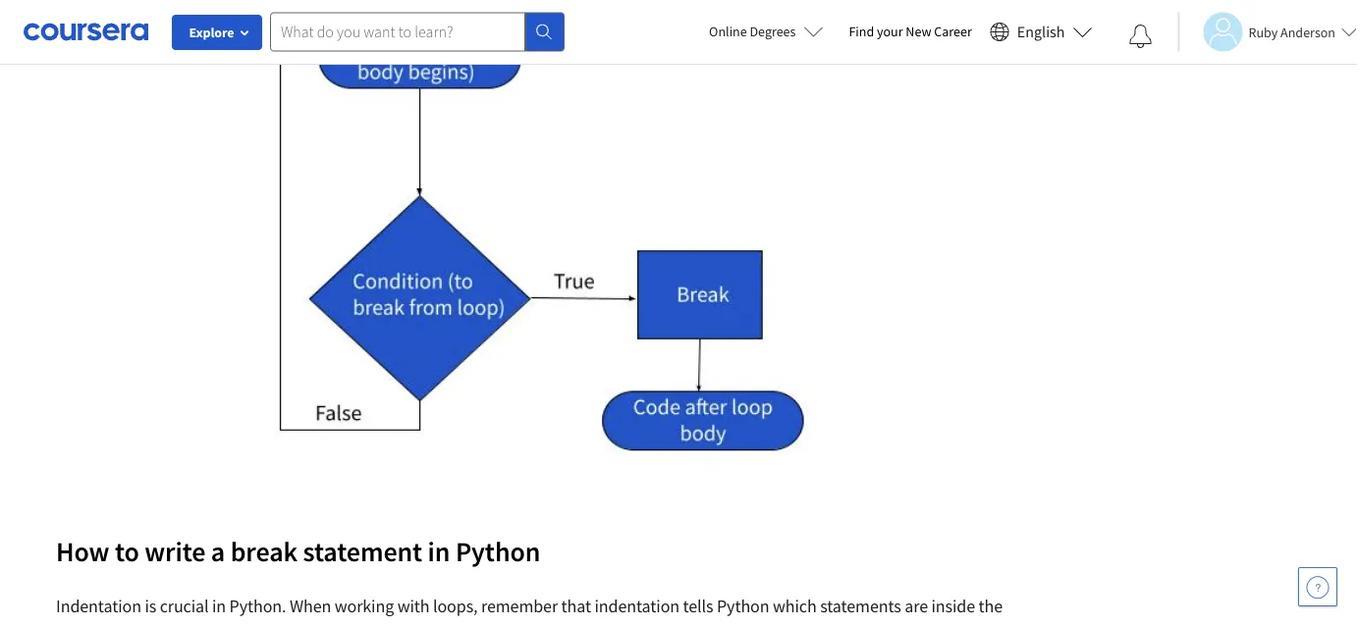 Task type: vqa. For each thing, say whether or not it's contained in the screenshot.
REMEMBER
yes



Task type: locate. For each thing, give the bounding box(es) containing it.
in
[[428, 534, 450, 569], [212, 595, 226, 617]]

and down indentation
[[93, 623, 121, 627]]

your inside indentation is crucial in python. when working with loops, remember that indentation tells python which statements are inside the loop and which are outside the loop. your break statement should follow your if statement and be indented.
[[585, 623, 618, 627]]

1 horizontal spatial and
[[712, 623, 740, 627]]

your left if
[[585, 623, 618, 627]]

0 horizontal spatial your
[[585, 623, 618, 627]]

are left "inside" on the bottom right of the page
[[905, 595, 928, 617]]

1 vertical spatial break
[[360, 623, 402, 627]]

the right "inside" on the bottom right of the page
[[979, 595, 1003, 617]]

break inside indentation is crucial in python. when working with loops, remember that indentation tells python which statements are inside the loop and which are outside the loop. your break statement should follow your if statement and be indented.
[[360, 623, 402, 627]]

in up loops,
[[428, 534, 450, 569]]

which down is
[[124, 623, 168, 627]]

write
[[145, 534, 206, 569]]

0 horizontal spatial and
[[93, 623, 121, 627]]

indentation
[[595, 595, 680, 617]]

break down working
[[360, 623, 402, 627]]

and left be
[[712, 623, 740, 627]]

1 horizontal spatial your
[[877, 23, 903, 40]]

break right a
[[230, 534, 298, 569]]

in up outside at the left bottom of page
[[212, 595, 226, 617]]

loop.
[[284, 623, 321, 627]]

are down "crucial" in the bottom left of the page
[[171, 623, 195, 627]]

your
[[877, 23, 903, 40], [585, 623, 618, 627]]

None search field
[[270, 12, 565, 52]]

which up indented.
[[773, 595, 817, 617]]

explore
[[189, 24, 234, 41]]

python up "remember"
[[456, 534, 540, 569]]

0 vertical spatial break
[[230, 534, 298, 569]]

a
[[211, 534, 225, 569]]

python break image
[[56, 0, 1007, 486]]

if
[[621, 623, 631, 627]]

1 horizontal spatial are
[[905, 595, 928, 617]]

show notifications image
[[1129, 25, 1153, 48]]

statements
[[820, 595, 901, 617]]

statement down loops,
[[405, 623, 479, 627]]

how to write a break statement in python link
[[56, 534, 540, 569]]

tells
[[683, 595, 714, 617]]

break
[[230, 534, 298, 569], [360, 623, 402, 627]]

to
[[115, 534, 139, 569]]

1 vertical spatial the
[[256, 623, 280, 627]]

be
[[743, 623, 761, 627]]

that
[[561, 595, 591, 617]]

your inside 'link'
[[877, 23, 903, 40]]

1 vertical spatial your
[[585, 623, 618, 627]]

english
[[1017, 22, 1065, 42]]

indentation is crucial in python. when working with loops, remember that indentation tells python which statements are inside the loop and which are outside the loop. your break statement should follow your if statement and be indented.
[[56, 595, 1003, 627]]

1 horizontal spatial which
[[773, 595, 817, 617]]

ruby anderson
[[1249, 23, 1336, 41]]

1 horizontal spatial python
[[717, 595, 770, 617]]

1 and from the left
[[93, 623, 121, 627]]

ruby
[[1249, 23, 1278, 41]]

the down python.
[[256, 623, 280, 627]]

0 horizontal spatial python
[[456, 534, 540, 569]]

1 vertical spatial in
[[212, 595, 226, 617]]

0 vertical spatial in
[[428, 534, 450, 569]]

statement up working
[[303, 534, 422, 569]]

online degrees
[[709, 23, 796, 40]]

0 horizontal spatial which
[[124, 623, 168, 627]]

1 vertical spatial python
[[717, 595, 770, 617]]

1 horizontal spatial break
[[360, 623, 402, 627]]

how to write a break statement in python
[[56, 534, 540, 569]]

your right find
[[877, 23, 903, 40]]

and
[[93, 623, 121, 627], [712, 623, 740, 627]]

0 horizontal spatial are
[[171, 623, 195, 627]]

online degrees button
[[694, 10, 839, 53]]

0 vertical spatial which
[[773, 595, 817, 617]]

statement
[[303, 534, 422, 569], [405, 623, 479, 627], [634, 623, 708, 627]]

the
[[979, 595, 1003, 617], [256, 623, 280, 627]]

0 horizontal spatial in
[[212, 595, 226, 617]]

0 horizontal spatial the
[[256, 623, 280, 627]]

which
[[773, 595, 817, 617], [124, 623, 168, 627]]

2 and from the left
[[712, 623, 740, 627]]

python
[[456, 534, 540, 569], [717, 595, 770, 617]]

1 vertical spatial which
[[124, 623, 168, 627]]

follow
[[536, 623, 581, 627]]

0 vertical spatial the
[[979, 595, 1003, 617]]

find your new career link
[[839, 20, 982, 44]]

when
[[290, 595, 331, 617]]

are
[[905, 595, 928, 617], [171, 623, 195, 627]]

0 vertical spatial are
[[905, 595, 928, 617]]

help center image
[[1306, 576, 1330, 599]]

0 vertical spatial your
[[877, 23, 903, 40]]

python up be
[[717, 595, 770, 617]]



Task type: describe. For each thing, give the bounding box(es) containing it.
in inside indentation is crucial in python. when working with loops, remember that indentation tells python which statements are inside the loop and which are outside the loop. your break statement should follow your if statement and be indented.
[[212, 595, 226, 617]]

crucial
[[160, 595, 209, 617]]

0 horizontal spatial break
[[230, 534, 298, 569]]

english button
[[982, 0, 1101, 64]]

outside
[[198, 623, 253, 627]]

python inside indentation is crucial in python. when working with loops, remember that indentation tells python which statements are inside the loop and which are outside the loop. your break statement should follow your if statement and be indented.
[[717, 595, 770, 617]]

loops,
[[433, 595, 478, 617]]

find
[[849, 23, 874, 40]]

inside
[[932, 595, 975, 617]]

how
[[56, 534, 109, 569]]

should
[[483, 623, 533, 627]]

ruby anderson button
[[1178, 12, 1357, 52]]

indented.
[[765, 623, 835, 627]]

0 vertical spatial python
[[456, 534, 540, 569]]

is
[[145, 595, 156, 617]]

coursera image
[[24, 16, 148, 47]]

find your new career
[[849, 23, 972, 40]]

remember
[[481, 595, 558, 617]]

statement down the "tells"
[[634, 623, 708, 627]]

working
[[335, 595, 394, 617]]

explore button
[[172, 15, 262, 50]]

1 vertical spatial are
[[171, 623, 195, 627]]

your
[[324, 623, 357, 627]]

loop
[[56, 623, 89, 627]]

career
[[934, 23, 972, 40]]

indentation
[[56, 595, 141, 617]]

with
[[397, 595, 430, 617]]

python.
[[229, 595, 286, 617]]

What do you want to learn? text field
[[270, 12, 525, 52]]

1 horizontal spatial in
[[428, 534, 450, 569]]

1 horizontal spatial the
[[979, 595, 1003, 617]]

degrees
[[750, 23, 796, 40]]

anderson
[[1281, 23, 1336, 41]]

new
[[906, 23, 932, 40]]

online
[[709, 23, 747, 40]]



